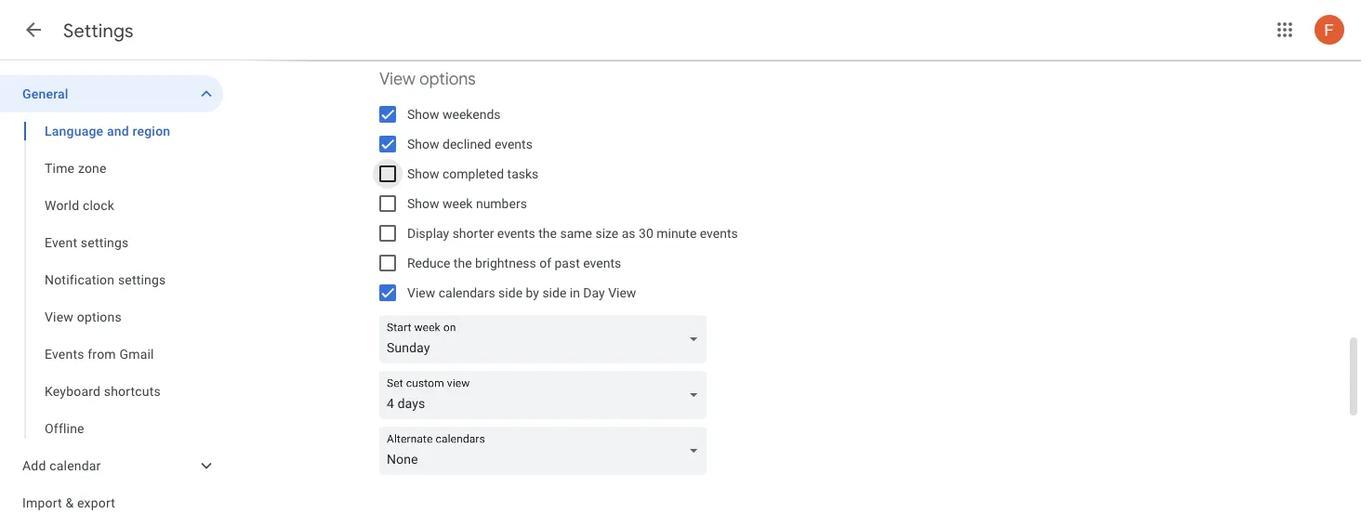 Task type: describe. For each thing, give the bounding box(es) containing it.
events right minute
[[700, 226, 738, 241]]

export
[[77, 495, 115, 511]]

settings heading
[[63, 19, 134, 42]]

language
[[45, 123, 104, 139]]

from
[[88, 346, 116, 362]]

view inside group
[[45, 309, 74, 325]]

minute
[[657, 226, 697, 241]]

reduce
[[407, 255, 451, 271]]

add
[[22, 458, 46, 473]]

show for show completed tasks
[[407, 166, 439, 181]]

time
[[45, 160, 75, 176]]

past
[[555, 255, 580, 271]]

events up tasks on the left of page
[[495, 136, 533, 152]]

settings for event settings
[[81, 235, 129, 250]]

&
[[66, 495, 74, 511]]

keyboard shortcuts
[[45, 384, 161, 399]]

show week numbers
[[407, 196, 527, 211]]

declined
[[443, 136, 492, 152]]

30
[[639, 226, 654, 241]]

day
[[584, 285, 605, 300]]

same
[[560, 226, 592, 241]]

show completed tasks
[[407, 166, 539, 181]]

show weekends
[[407, 106, 501, 122]]

view down reduce
[[407, 285, 436, 300]]

region
[[133, 123, 170, 139]]

2 side from the left
[[543, 285, 567, 300]]

offline
[[45, 421, 84, 436]]

1 horizontal spatial options
[[420, 68, 476, 90]]

shortcuts
[[104, 384, 161, 399]]

general
[[22, 86, 68, 101]]

zone
[[78, 160, 107, 176]]

and
[[107, 123, 129, 139]]

tasks
[[507, 166, 539, 181]]

view options inside group
[[45, 309, 122, 325]]

1 side from the left
[[499, 285, 523, 300]]

shorter
[[453, 226, 494, 241]]

view up "show weekends"
[[379, 68, 416, 90]]

import
[[22, 495, 62, 511]]

tree containing general
[[0, 75, 223, 522]]

world clock
[[45, 198, 114, 213]]

keyboard
[[45, 384, 101, 399]]

notification settings
[[45, 272, 166, 287]]

show for show weekends
[[407, 106, 439, 122]]

display
[[407, 226, 449, 241]]

calendars
[[439, 285, 495, 300]]

0 vertical spatial the
[[539, 226, 557, 241]]

brightness
[[475, 255, 536, 271]]

notification
[[45, 272, 115, 287]]



Task type: vqa. For each thing, say whether or not it's contained in the screenshot.
the rightmost 23
no



Task type: locate. For each thing, give the bounding box(es) containing it.
settings for notification settings
[[118, 272, 166, 287]]

general tree item
[[0, 75, 223, 113]]

of
[[540, 255, 552, 271]]

options
[[420, 68, 476, 90], [77, 309, 122, 325]]

language and region
[[45, 123, 170, 139]]

week
[[443, 196, 473, 211]]

1 vertical spatial settings
[[118, 272, 166, 287]]

1 show from the top
[[407, 106, 439, 122]]

view options up "show weekends"
[[379, 68, 476, 90]]

0 vertical spatial options
[[420, 68, 476, 90]]

2 show from the top
[[407, 136, 439, 152]]

0 horizontal spatial view options
[[45, 309, 122, 325]]

view options down notification at the left of page
[[45, 309, 122, 325]]

0 vertical spatial settings
[[81, 235, 129, 250]]

4 show from the top
[[407, 196, 439, 211]]

event
[[45, 235, 77, 250]]

the up calendars
[[454, 255, 472, 271]]

import & export
[[22, 495, 115, 511]]

side
[[499, 285, 523, 300], [543, 285, 567, 300]]

events
[[45, 346, 84, 362]]

the left same
[[539, 226, 557, 241]]

reduce the brightness of past events
[[407, 255, 621, 271]]

1 vertical spatial options
[[77, 309, 122, 325]]

events
[[495, 136, 533, 152], [497, 226, 536, 241], [700, 226, 738, 241], [583, 255, 621, 271]]

1 horizontal spatial view options
[[379, 68, 476, 90]]

show declined events
[[407, 136, 533, 152]]

options inside group
[[77, 309, 122, 325]]

go back image
[[22, 19, 45, 41]]

weekends
[[443, 106, 501, 122]]

show down "show weekends"
[[407, 136, 439, 152]]

0 vertical spatial view options
[[379, 68, 476, 90]]

show for show declined events
[[407, 136, 439, 152]]

clock
[[83, 198, 114, 213]]

None field
[[379, 315, 714, 364], [379, 371, 714, 419], [379, 427, 714, 475], [379, 315, 714, 364], [379, 371, 714, 419], [379, 427, 714, 475]]

display shorter events the same size as 30 minute events
[[407, 226, 738, 241]]

1 vertical spatial view options
[[45, 309, 122, 325]]

add calendar
[[22, 458, 101, 473]]

group containing language and region
[[0, 113, 223, 447]]

view up events
[[45, 309, 74, 325]]

options up "show weekends"
[[420, 68, 476, 90]]

settings
[[81, 235, 129, 250], [118, 272, 166, 287]]

numbers
[[476, 196, 527, 211]]

settings right notification at the left of page
[[118, 272, 166, 287]]

show left weekends
[[407, 106, 439, 122]]

view right day on the bottom of the page
[[608, 285, 637, 300]]

0 horizontal spatial the
[[454, 255, 472, 271]]

completed
[[443, 166, 504, 181]]

settings
[[63, 19, 134, 42]]

side left the by
[[499, 285, 523, 300]]

view options
[[379, 68, 476, 90], [45, 309, 122, 325]]

calendar
[[49, 458, 101, 473]]

1 horizontal spatial the
[[539, 226, 557, 241]]

view
[[379, 68, 416, 90], [407, 285, 436, 300], [608, 285, 637, 300], [45, 309, 74, 325]]

events from gmail
[[45, 346, 154, 362]]

the
[[539, 226, 557, 241], [454, 255, 472, 271]]

in
[[570, 285, 580, 300]]

show up display at the top left of the page
[[407, 196, 439, 211]]

1 vertical spatial the
[[454, 255, 472, 271]]

0 horizontal spatial options
[[77, 309, 122, 325]]

world
[[45, 198, 79, 213]]

by
[[526, 285, 539, 300]]

events down size
[[583, 255, 621, 271]]

side left in
[[543, 285, 567, 300]]

view calendars side by side in day view
[[407, 285, 637, 300]]

events up reduce the brightness of past events
[[497, 226, 536, 241]]

0 horizontal spatial side
[[499, 285, 523, 300]]

show
[[407, 106, 439, 122], [407, 136, 439, 152], [407, 166, 439, 181], [407, 196, 439, 211]]

event settings
[[45, 235, 129, 250]]

options up events from gmail
[[77, 309, 122, 325]]

group
[[0, 113, 223, 447]]

show left "completed"
[[407, 166, 439, 181]]

as
[[622, 226, 636, 241]]

show for show week numbers
[[407, 196, 439, 211]]

size
[[596, 226, 619, 241]]

settings up "notification settings"
[[81, 235, 129, 250]]

time zone
[[45, 160, 107, 176]]

gmail
[[119, 346, 154, 362]]

1 horizontal spatial side
[[543, 285, 567, 300]]

tree
[[0, 75, 223, 522]]

3 show from the top
[[407, 166, 439, 181]]



